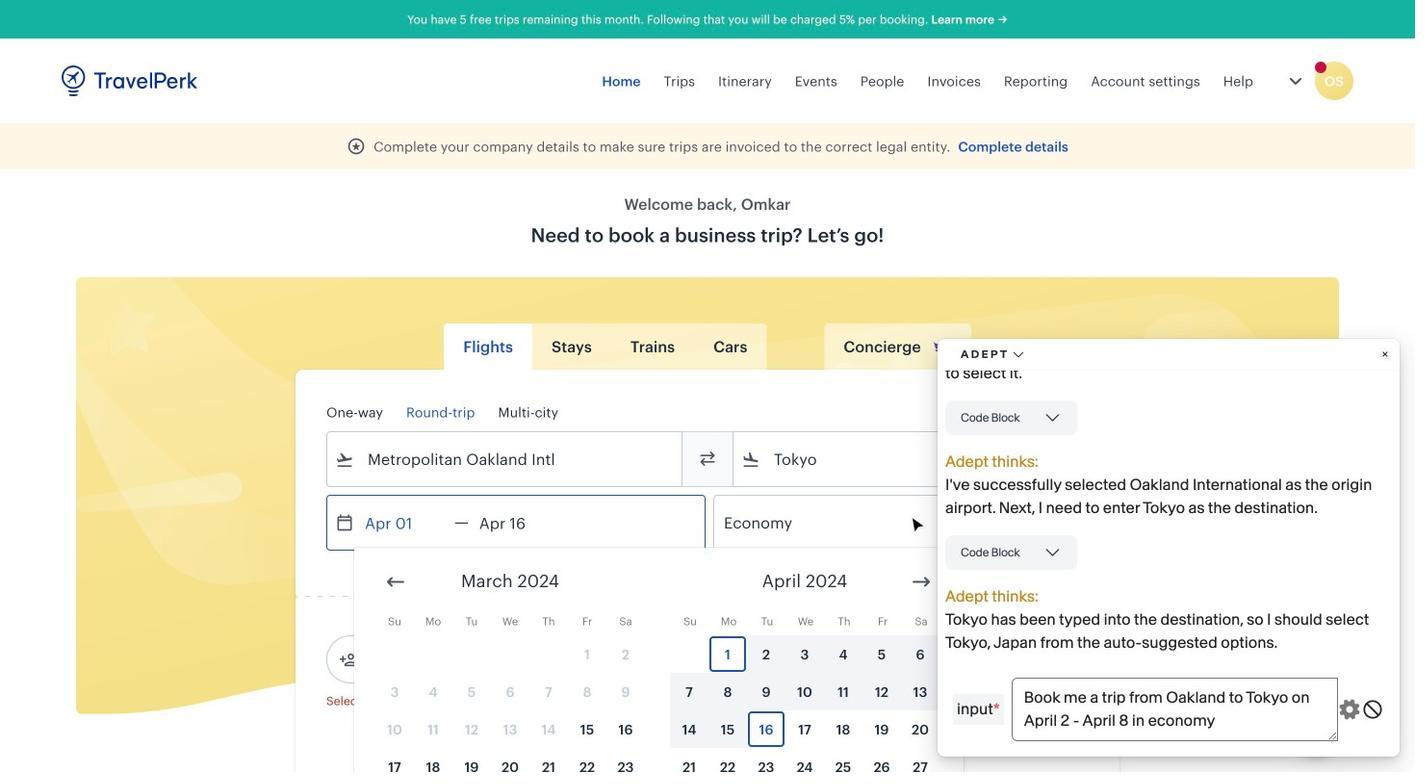 Task type: vqa. For each thing, say whether or not it's contained in the screenshot.
Add first traveler search field
no



Task type: describe. For each thing, give the bounding box(es) containing it.
Return text field
[[469, 496, 569, 550]]

From search field
[[354, 444, 657, 475]]

calendar application
[[354, 548, 1416, 773]]



Task type: locate. For each thing, give the bounding box(es) containing it.
move forward to switch to the next month. image
[[910, 571, 933, 594]]

Depart text field
[[354, 496, 455, 550]]

move backward to switch to the previous month. image
[[384, 571, 407, 594]]

To search field
[[761, 444, 1063, 475]]



